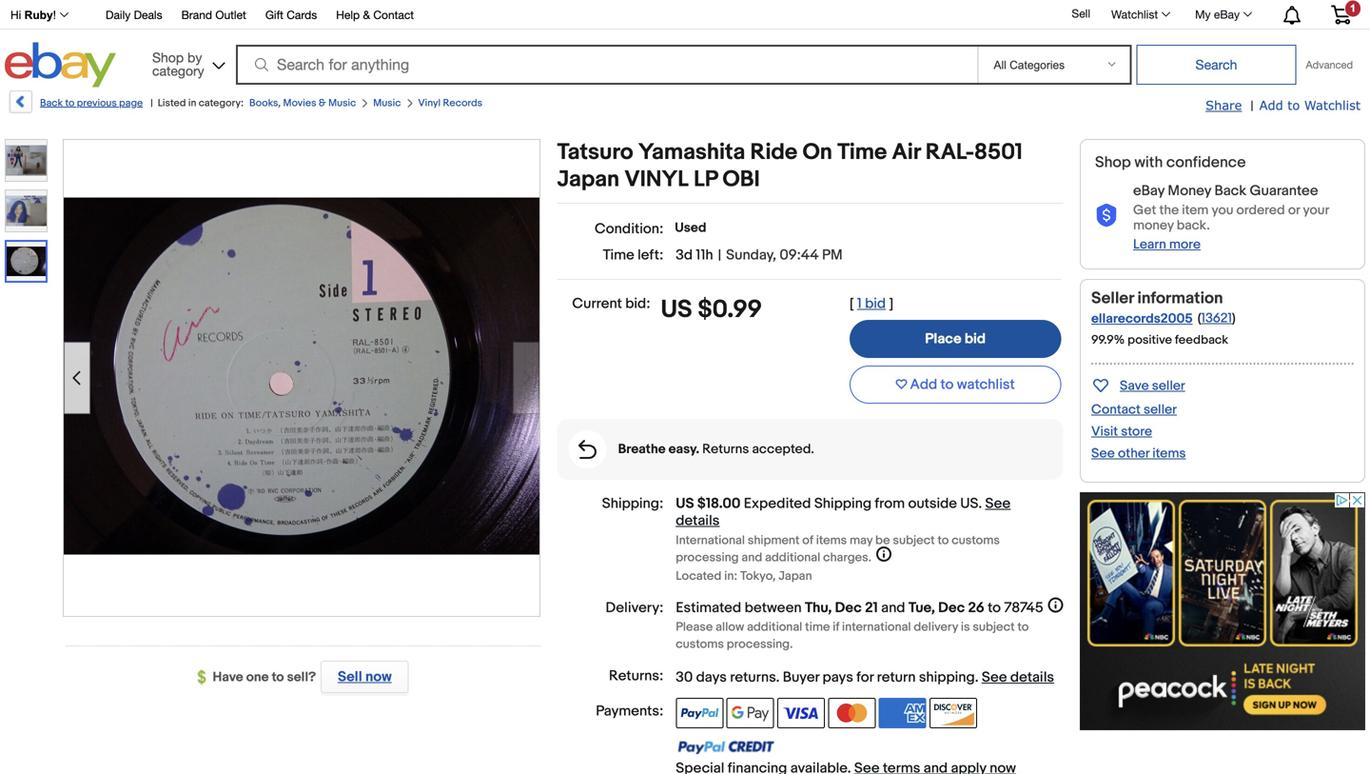 Task type: describe. For each thing, give the bounding box(es) containing it.
seller for save
[[1153, 378, 1186, 394]]

1 bid link
[[858, 295, 886, 312]]

charges.
[[824, 550, 872, 565]]

vinyl
[[418, 97, 441, 109]]

master card image
[[829, 698, 876, 728]]

outside
[[909, 495, 958, 512]]

daily
[[106, 8, 131, 21]]

air
[[893, 139, 921, 166]]

japan inside tatsuro yamashita ride on time air ral-8501 japan  vinyl lp obi
[[558, 166, 620, 193]]

payments:
[[596, 703, 664, 720]]

ebay inside ebay money back guarantee get the item you ordered or your money back. learn more
[[1134, 182, 1165, 199]]

more
[[1170, 237, 1201, 253]]

items inside contact seller visit store see other items
[[1153, 445, 1187, 462]]

international
[[843, 620, 912, 635]]

dollar sign image
[[198, 670, 213, 685]]

for
[[857, 669, 874, 686]]

visa image
[[778, 698, 825, 728]]

share button
[[1206, 97, 1243, 114]]

now
[[366, 668, 392, 685]]

returns
[[703, 441, 750, 457]]

ebay money back guarantee get the item you ordered or your money back. learn more
[[1134, 182, 1330, 253]]

hi ruby !
[[10, 9, 56, 21]]

shop by category
[[152, 50, 204, 79]]

lp
[[694, 166, 718, 193]]

of
[[803, 533, 814, 548]]

ellarecords2005
[[1092, 311, 1194, 327]]

estimated between thu, dec 21 and tue, dec 26 to 78745
[[676, 599, 1044, 616]]

ruby
[[24, 9, 53, 21]]

1 dec from the left
[[836, 599, 862, 616]]

return
[[877, 669, 916, 686]]

and inside international shipment of items may be subject to customs processing and additional charges.
[[742, 550, 763, 565]]

feedback
[[1176, 333, 1229, 347]]

seller for contact
[[1144, 402, 1178, 418]]

yamashita
[[639, 139, 746, 166]]

0 horizontal spatial &
[[319, 97, 326, 109]]

help & contact link
[[336, 5, 414, 26]]

located in: tokyo, japan
[[676, 569, 813, 584]]

movies
[[283, 97, 317, 109]]

money
[[1169, 182, 1212, 199]]

place bid
[[926, 330, 986, 347]]

shop with confidence
[[1096, 153, 1247, 172]]

1 horizontal spatial and
[[882, 599, 906, 616]]

ride
[[751, 139, 798, 166]]

advertisement region
[[1081, 492, 1366, 730]]

sell for sell
[[1072, 7, 1091, 20]]

back to previous page link
[[8, 90, 143, 120]]

tatsuro
[[558, 139, 634, 166]]

returns:
[[609, 667, 664, 685]]

brand
[[181, 8, 212, 21]]

us for us $18.00 expedited shipping from outside us .
[[676, 495, 695, 512]]

records
[[443, 97, 483, 109]]

us $0.99
[[661, 295, 763, 325]]

11h
[[696, 247, 714, 264]]

picture 2 of 3 image
[[6, 190, 47, 231]]

to inside international shipment of items may be subject to customs processing and additional charges.
[[938, 533, 950, 548]]

paypal image
[[676, 698, 724, 728]]

tatsuro yamashita ride on time air ral-8501 japan  vinyl lp obi - picture 3 of 3 image
[[64, 197, 540, 554]]

learn more link
[[1134, 237, 1201, 253]]

Search for anything text field
[[239, 47, 974, 83]]

bid:
[[626, 295, 651, 312]]

with details__icon image for ebay money back guarantee
[[1096, 204, 1119, 228]]

share
[[1206, 98, 1243, 112]]

store
[[1122, 424, 1153, 440]]

from
[[875, 495, 906, 512]]

processing
[[676, 550, 739, 565]]

breathe easy. returns accepted.
[[618, 441, 815, 457]]

or
[[1289, 202, 1301, 218]]

shop by category button
[[144, 42, 229, 83]]

2 music from the left
[[373, 97, 401, 109]]

to right 'one'
[[272, 669, 284, 685]]

seller information ellarecords2005 ( 13621 ) 99.9% positive feedback
[[1092, 288, 1236, 347]]

watchlist inside 'share | add to watchlist'
[[1305, 98, 1361, 112]]

books,
[[249, 97, 281, 109]]

music link
[[373, 97, 401, 109]]

0 horizontal spatial back
[[40, 97, 63, 109]]

left:
[[638, 247, 664, 264]]

to inside 'share | add to watchlist'
[[1288, 98, 1301, 112]]

picture 1 of 3 image
[[6, 140, 47, 181]]

customs inside please allow additional time if international delivery is subject to customs processing.
[[676, 637, 724, 652]]

sell now
[[338, 668, 392, 685]]

26
[[969, 599, 985, 616]]

[ 1 bid ]
[[850, 295, 894, 312]]

sunday,
[[727, 247, 777, 264]]

1 inside us $0.99 main content
[[858, 295, 862, 312]]

used
[[675, 220, 707, 236]]

visit store link
[[1092, 424, 1153, 440]]

none submit inside "shop by category" banner
[[1137, 45, 1297, 85]]

back.
[[1177, 217, 1211, 234]]

thu,
[[805, 599, 832, 616]]

watchlist inside watchlist link
[[1112, 8, 1159, 21]]

back to previous page
[[40, 97, 143, 109]]

to right 26
[[988, 599, 1002, 616]]

time
[[806, 620, 831, 635]]

account navigation
[[0, 0, 1366, 30]]

brand outlet
[[181, 8, 246, 21]]

between
[[745, 599, 802, 616]]

99.9%
[[1092, 333, 1126, 347]]

item
[[1183, 202, 1209, 218]]

share | add to watchlist
[[1206, 98, 1361, 114]]

in:
[[725, 569, 738, 584]]

contact inside contact seller visit store see other items
[[1092, 402, 1141, 418]]

vinyl records
[[418, 97, 483, 109]]

shop for shop with confidence
[[1096, 153, 1132, 172]]

30 days returns . buyer pays for return shipping . see details
[[676, 669, 1055, 686]]

help & contact
[[336, 8, 414, 21]]

us $0.99 main content
[[558, 139, 1066, 774]]

located
[[676, 569, 722, 584]]

see inside contact seller visit store see other items
[[1092, 445, 1116, 462]]

to inside please allow additional time if international delivery is subject to customs processing.
[[1018, 620, 1029, 635]]

)
[[1233, 310, 1236, 326]]

expedited
[[744, 495, 812, 512]]

add to watchlist link
[[1260, 97, 1361, 114]]

discover image
[[930, 698, 978, 728]]

tatsuro yamashita ride on time air ral-8501 japan  vinyl lp obi
[[558, 139, 1023, 193]]

us right outside
[[961, 495, 979, 512]]



Task type: locate. For each thing, give the bounding box(es) containing it.
bid right place
[[965, 330, 986, 347]]

& right help
[[363, 8, 370, 21]]

add to watchlist button
[[850, 366, 1062, 404]]

have one to sell?
[[213, 669, 316, 685]]

0 vertical spatial ebay
[[1215, 8, 1241, 21]]

1 horizontal spatial ebay
[[1215, 8, 1241, 21]]

shipping
[[815, 495, 872, 512]]

time inside tatsuro yamashita ride on time air ral-8501 japan  vinyl lp obi
[[838, 139, 888, 166]]

. left buyer
[[776, 669, 780, 686]]

0 vertical spatial customs
[[952, 533, 1001, 548]]

1 horizontal spatial customs
[[952, 533, 1001, 548]]

0 vertical spatial additional
[[766, 550, 821, 565]]

to down outside
[[938, 533, 950, 548]]

add inside 'share | add to watchlist'
[[1260, 98, 1284, 112]]

estimated
[[676, 599, 742, 616]]

seller
[[1092, 288, 1135, 308]]

american express image
[[879, 698, 927, 728]]

| right 11h
[[718, 247, 722, 264]]

1 vertical spatial bid
[[965, 330, 986, 347]]

us left $18.00
[[676, 495, 695, 512]]

gift cards
[[265, 8, 317, 21]]

see inside see details
[[986, 495, 1011, 512]]

bid left the ]
[[866, 295, 886, 312]]

guarantee
[[1250, 182, 1319, 199]]

dec
[[836, 599, 862, 616], [939, 599, 966, 616]]

items up charges.
[[817, 533, 847, 548]]

None submit
[[1137, 45, 1297, 85]]

0 horizontal spatial dec
[[836, 599, 862, 616]]

0 vertical spatial items
[[1153, 445, 1187, 462]]

0 vertical spatial with details__icon image
[[1096, 204, 1119, 228]]

contact up visit store link
[[1092, 402, 1141, 418]]

listed
[[158, 97, 186, 109]]

1 vertical spatial &
[[319, 97, 326, 109]]

details down the 78745
[[1011, 669, 1055, 686]]

confidence
[[1167, 153, 1247, 172]]

music left vinyl
[[373, 97, 401, 109]]

1 horizontal spatial time
[[838, 139, 888, 166]]

books, movies & music link
[[249, 97, 356, 109]]

customs down please
[[676, 637, 724, 652]]

0 horizontal spatial |
[[151, 97, 153, 109]]

2 horizontal spatial |
[[1251, 98, 1254, 114]]

be
[[876, 533, 891, 548]]

sell left now
[[338, 668, 362, 685]]

place
[[926, 330, 962, 347]]

to inside button
[[941, 376, 954, 393]]

0 horizontal spatial ebay
[[1134, 182, 1165, 199]]

1 vertical spatial ebay
[[1134, 182, 1165, 199]]

international shipment of items may be subject to customs processing and additional charges.
[[676, 533, 1001, 565]]

in
[[188, 97, 196, 109]]

my ebay
[[1196, 8, 1241, 21]]

help
[[336, 8, 360, 21]]

to left watchlist
[[941, 376, 954, 393]]

time down the "condition:"
[[603, 247, 635, 264]]

0 vertical spatial watchlist
[[1112, 8, 1159, 21]]

1 vertical spatial shop
[[1096, 153, 1132, 172]]

time left:
[[603, 247, 664, 264]]

dec up is
[[939, 599, 966, 616]]

78745
[[1005, 599, 1044, 616]]

0 horizontal spatial music
[[329, 97, 356, 109]]

page
[[119, 97, 143, 109]]

1 vertical spatial add
[[911, 376, 938, 393]]

1 vertical spatial see
[[986, 495, 1011, 512]]

add down place
[[911, 376, 938, 393]]

music right movies
[[329, 97, 356, 109]]

additional inside please allow additional time if international delivery is subject to customs processing.
[[747, 620, 803, 635]]

pays
[[823, 669, 854, 686]]

0 vertical spatial seller
[[1153, 378, 1186, 394]]

09:44
[[780, 247, 819, 264]]

| inside us $0.99 main content
[[718, 247, 722, 264]]

ebay right "my"
[[1215, 8, 1241, 21]]

0 horizontal spatial add
[[911, 376, 938, 393]]

. right outside
[[979, 495, 983, 512]]

you
[[1212, 202, 1234, 218]]

21
[[865, 599, 878, 616]]

shop left "by"
[[152, 50, 184, 65]]

dec up if
[[836, 599, 862, 616]]

place bid button
[[850, 320, 1062, 358]]

.
[[979, 495, 983, 512], [776, 669, 780, 686], [976, 669, 979, 686]]

| listed in category:
[[151, 97, 244, 109]]

1 horizontal spatial add
[[1260, 98, 1284, 112]]

have
[[213, 669, 243, 685]]

ellarecords2005 link
[[1092, 311, 1194, 327]]

one
[[246, 669, 269, 685]]

1 vertical spatial japan
[[779, 569, 813, 584]]

2 vertical spatial see
[[982, 669, 1008, 686]]

please allow additional time if international delivery is subject to customs processing.
[[676, 620, 1029, 652]]

1 right [
[[858, 295, 862, 312]]

to left previous
[[65, 97, 75, 109]]

0 vertical spatial details
[[676, 512, 720, 529]]

shipment
[[748, 533, 800, 548]]

us for us $0.99
[[661, 295, 693, 325]]

pm
[[823, 247, 843, 264]]

previous
[[77, 97, 117, 109]]

1 horizontal spatial |
[[718, 247, 722, 264]]

with details__icon image for breathe easy.
[[579, 440, 597, 459]]

0 vertical spatial bid
[[866, 295, 886, 312]]

1 horizontal spatial sell
[[1072, 7, 1091, 20]]

japan right tokyo,
[[779, 569, 813, 584]]

subject right be
[[893, 533, 936, 548]]

0 horizontal spatial bid
[[866, 295, 886, 312]]

1 music from the left
[[329, 97, 356, 109]]

with details__icon image
[[1096, 204, 1119, 228], [579, 440, 597, 459]]

see details link up may
[[676, 495, 1011, 529]]

1 horizontal spatial watchlist
[[1305, 98, 1361, 112]]

back up you
[[1215, 182, 1247, 199]]

seller down the save seller
[[1144, 402, 1178, 418]]

save seller
[[1121, 378, 1186, 394]]

0 horizontal spatial details
[[676, 512, 720, 529]]

. up the discover image
[[976, 669, 979, 686]]

30
[[676, 669, 693, 686]]

1 horizontal spatial 1
[[1351, 2, 1357, 14]]

see details
[[676, 495, 1011, 529]]

0 vertical spatial &
[[363, 8, 370, 21]]

back inside ebay money back guarantee get the item you ordered or your money back. learn more
[[1215, 182, 1247, 199]]

additional down the between
[[747, 620, 803, 635]]

shop left with
[[1096, 153, 1132, 172]]

1 inside 1 link
[[1351, 2, 1357, 14]]

and right 21
[[882, 599, 906, 616]]

save seller button
[[1092, 374, 1186, 396]]

1 horizontal spatial back
[[1215, 182, 1247, 199]]

1 horizontal spatial japan
[[779, 569, 813, 584]]

picture 3 of 3 image
[[7, 242, 46, 281]]

watchlist down the advanced link
[[1305, 98, 1361, 112]]

1 vertical spatial contact
[[1092, 402, 1141, 418]]

music
[[329, 97, 356, 109], [373, 97, 401, 109]]

1 vertical spatial and
[[882, 599, 906, 616]]

shop
[[152, 50, 184, 65], [1096, 153, 1132, 172]]

0 vertical spatial subject
[[893, 533, 936, 548]]

and
[[742, 550, 763, 565], [882, 599, 906, 616]]

$0.99
[[698, 295, 763, 325]]

1 horizontal spatial &
[[363, 8, 370, 21]]

1 vertical spatial items
[[817, 533, 847, 548]]

shop for shop by category
[[152, 50, 184, 65]]

your
[[1304, 202, 1330, 218]]

google pay image
[[727, 698, 775, 728]]

0 vertical spatial contact
[[374, 8, 414, 21]]

customs inside international shipment of items may be subject to customs processing and additional charges.
[[952, 533, 1001, 548]]

add to watchlist
[[911, 376, 1016, 393]]

items right other
[[1153, 445, 1187, 462]]

1 vertical spatial time
[[603, 247, 635, 264]]

ral-
[[926, 139, 975, 166]]

japan up the "condition:"
[[558, 166, 620, 193]]

0 vertical spatial see
[[1092, 445, 1116, 462]]

0 horizontal spatial 1
[[858, 295, 862, 312]]

us right bid:
[[661, 295, 693, 325]]

1 horizontal spatial with details__icon image
[[1096, 204, 1119, 228]]

1 vertical spatial details
[[1011, 669, 1055, 686]]

sell
[[1072, 7, 1091, 20], [338, 668, 362, 685]]

bid inside place bid button
[[965, 330, 986, 347]]

0 vertical spatial see details link
[[676, 495, 1011, 529]]

back left previous
[[40, 97, 63, 109]]

other
[[1119, 445, 1150, 462]]

1 horizontal spatial subject
[[973, 620, 1015, 635]]

subject
[[893, 533, 936, 548], [973, 620, 1015, 635]]

13621 link
[[1202, 310, 1233, 326]]

1 vertical spatial back
[[1215, 182, 1247, 199]]

gift cards link
[[265, 5, 317, 26]]

1 up advanced
[[1351, 2, 1357, 14]]

shop inside shop by category
[[152, 50, 184, 65]]

save
[[1121, 378, 1150, 394]]

additional down of
[[766, 550, 821, 565]]

1 vertical spatial sell
[[338, 668, 362, 685]]

0 vertical spatial 1
[[1351, 2, 1357, 14]]

daily deals
[[106, 8, 162, 21]]

with details__icon image inside us $0.99 main content
[[579, 440, 597, 459]]

items inside international shipment of items may be subject to customs processing and additional charges.
[[817, 533, 847, 548]]

(
[[1198, 310, 1202, 326]]

see other items link
[[1092, 445, 1187, 462]]

|
[[151, 97, 153, 109], [1251, 98, 1254, 114], [718, 247, 722, 264]]

details inside see details
[[676, 512, 720, 529]]

1 vertical spatial see details link
[[982, 669, 1055, 686]]

ordered
[[1237, 202, 1286, 218]]

contact seller link
[[1092, 402, 1178, 418]]

| inside 'share | add to watchlist'
[[1251, 98, 1254, 114]]

& inside help & contact link
[[363, 8, 370, 21]]

buyer
[[783, 669, 820, 686]]

subject inside please allow additional time if international delivery is subject to customs processing.
[[973, 620, 1015, 635]]

0 horizontal spatial time
[[603, 247, 635, 264]]

hi
[[10, 9, 21, 21]]

seller inside button
[[1153, 378, 1186, 394]]

ebay inside account "navigation"
[[1215, 8, 1241, 21]]

items
[[1153, 445, 1187, 462], [817, 533, 847, 548]]

0 vertical spatial shop
[[152, 50, 184, 65]]

contact inside account "navigation"
[[374, 8, 414, 21]]

& right movies
[[319, 97, 326, 109]]

shop by category banner
[[0, 0, 1366, 92]]

watchlist right sell link
[[1112, 8, 1159, 21]]

0 horizontal spatial shop
[[152, 50, 184, 65]]

contact
[[374, 8, 414, 21], [1092, 402, 1141, 418]]

ebay up 'get'
[[1134, 182, 1165, 199]]

vinyl
[[625, 166, 689, 193]]

current bid:
[[573, 295, 651, 312]]

0 horizontal spatial japan
[[558, 166, 620, 193]]

category
[[152, 63, 204, 79]]

1 vertical spatial subject
[[973, 620, 1015, 635]]

0 horizontal spatial items
[[817, 533, 847, 548]]

details up international in the bottom of the page
[[676, 512, 720, 529]]

see details link down the 78745
[[982, 669, 1055, 686]]

tokyo,
[[741, 569, 776, 584]]

subject down 26
[[973, 620, 1015, 635]]

1 horizontal spatial contact
[[1092, 402, 1141, 418]]

0 vertical spatial and
[[742, 550, 763, 565]]

0 horizontal spatial contact
[[374, 8, 414, 21]]

subject inside international shipment of items may be subject to customs processing and additional charges.
[[893, 533, 936, 548]]

seller inside contact seller visit store see other items
[[1144, 402, 1178, 418]]

1 vertical spatial watchlist
[[1305, 98, 1361, 112]]

see right shipping at right
[[982, 669, 1008, 686]]

category:
[[199, 97, 244, 109]]

seller
[[1153, 378, 1186, 394], [1144, 402, 1178, 418]]

3d 11h | sunday, 09:44 pm
[[676, 247, 843, 264]]

0 vertical spatial add
[[1260, 98, 1284, 112]]

1 horizontal spatial dec
[[939, 599, 966, 616]]

see right outside
[[986, 495, 1011, 512]]

1 vertical spatial 1
[[858, 295, 862, 312]]

8501
[[975, 139, 1023, 166]]

1 vertical spatial additional
[[747, 620, 803, 635]]

1 horizontal spatial details
[[1011, 669, 1055, 686]]

customs down outside
[[952, 533, 1001, 548]]

0 vertical spatial sell
[[1072, 7, 1091, 20]]

to down the advanced link
[[1288, 98, 1301, 112]]

positive
[[1128, 333, 1173, 347]]

obi
[[723, 166, 760, 193]]

1 horizontal spatial music
[[373, 97, 401, 109]]

please
[[676, 620, 713, 635]]

add right share
[[1260, 98, 1284, 112]]

0 horizontal spatial watchlist
[[1112, 8, 1159, 21]]

seller right the save
[[1153, 378, 1186, 394]]

&
[[363, 8, 370, 21], [319, 97, 326, 109]]

1 vertical spatial with details__icon image
[[579, 440, 597, 459]]

contact right help
[[374, 8, 414, 21]]

sell inside account "navigation"
[[1072, 7, 1091, 20]]

to
[[65, 97, 75, 109], [1288, 98, 1301, 112], [941, 376, 954, 393], [938, 533, 950, 548], [988, 599, 1002, 616], [1018, 620, 1029, 635], [272, 669, 284, 685]]

0 horizontal spatial customs
[[676, 637, 724, 652]]

to down the 78745
[[1018, 620, 1029, 635]]

returns
[[730, 669, 776, 686]]

| right share button
[[1251, 98, 1254, 114]]

with details__icon image left breathe
[[579, 440, 597, 459]]

additional inside international shipment of items may be subject to customs processing and additional charges.
[[766, 550, 821, 565]]

see down visit
[[1092, 445, 1116, 462]]

sell left watchlist link
[[1072, 7, 1091, 20]]

us
[[661, 295, 693, 325], [676, 495, 695, 512], [961, 495, 979, 512]]

0 horizontal spatial subject
[[893, 533, 936, 548]]

with details__icon image left 'get'
[[1096, 204, 1119, 228]]

on
[[803, 139, 833, 166]]

may
[[850, 533, 873, 548]]

and up tokyo,
[[742, 550, 763, 565]]

13621
[[1202, 310, 1233, 326]]

outlet
[[215, 8, 246, 21]]

0 horizontal spatial with details__icon image
[[579, 440, 597, 459]]

| left listed
[[151, 97, 153, 109]]

0 vertical spatial time
[[838, 139, 888, 166]]

0 horizontal spatial and
[[742, 550, 763, 565]]

1 horizontal spatial items
[[1153, 445, 1187, 462]]

us $18.00 expedited shipping from outside us .
[[676, 495, 986, 512]]

0 horizontal spatial sell
[[338, 668, 362, 685]]

sell for sell now
[[338, 668, 362, 685]]

1 vertical spatial customs
[[676, 637, 724, 652]]

1 vertical spatial seller
[[1144, 402, 1178, 418]]

time left air
[[838, 139, 888, 166]]

add inside button
[[911, 376, 938, 393]]

0 vertical spatial japan
[[558, 166, 620, 193]]

2 dec from the left
[[939, 599, 966, 616]]

1 horizontal spatial bid
[[965, 330, 986, 347]]

1 horizontal spatial shop
[[1096, 153, 1132, 172]]

paypal credit image
[[676, 740, 775, 755]]

$18.00
[[698, 495, 741, 512]]

0 vertical spatial back
[[40, 97, 63, 109]]



Task type: vqa. For each thing, say whether or not it's contained in the screenshot.
Add
yes



